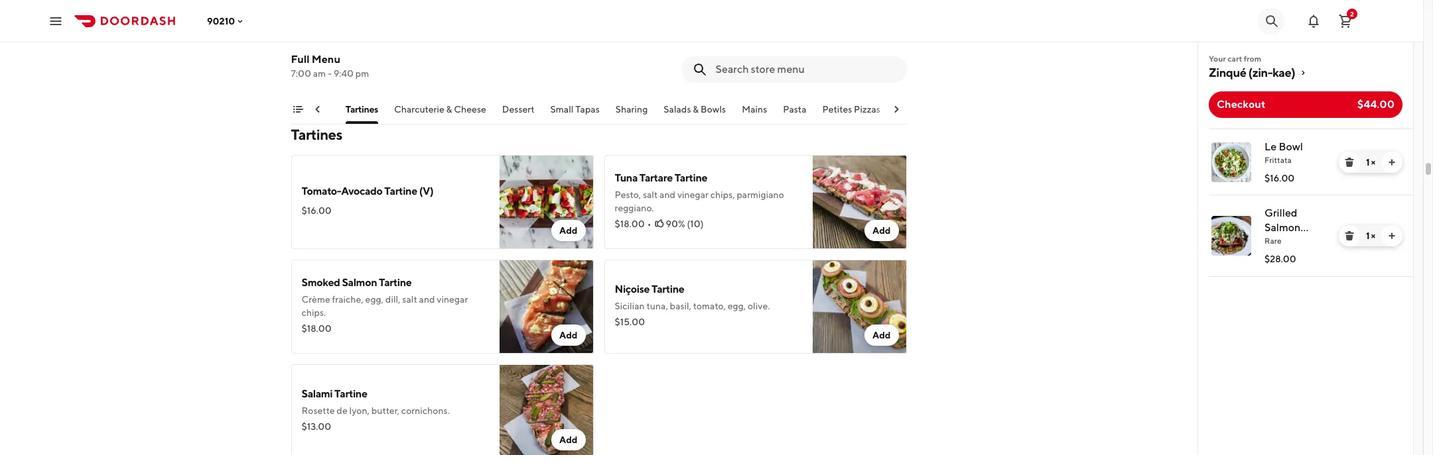 Task type: describe. For each thing, give the bounding box(es) containing it.
tartine for salmon
[[379, 277, 412, 289]]

le bowl image
[[1212, 143, 1252, 183]]

90210 button
[[207, 16, 246, 26]]

2
[[1351, 10, 1355, 18]]

pesto,
[[615, 190, 641, 200]]

fraiche,
[[332, 295, 364, 305]]

$18.00 inside smoked salmon tartine crème fraiche, egg, dill, salt and vinegar chips. $18.00
[[302, 324, 332, 335]]

$15.00
[[615, 317, 645, 328]]

90%
[[666, 219, 686, 230]]

tapas
[[576, 104, 600, 115]]

1 vertical spatial $16.00
[[302, 206, 332, 216]]

pasta button
[[783, 103, 807, 124]]

$28.00
[[1265, 254, 1297, 265]]

le bowl frittata
[[1265, 141, 1304, 165]]

salami tartine image
[[499, 365, 594, 456]]

niçoise tartine image
[[813, 260, 907, 354]]

salmon for tartine
[[342, 277, 377, 289]]

with potato gratin dauphinois or avocado salad $19.00
[[302, 28, 473, 68]]

90% (10)
[[666, 219, 704, 230]]

tartine for avocado
[[385, 185, 417, 198]]

your
[[1209, 54, 1226, 64]]

add for tomato-avocado tartine (v)
[[559, 226, 578, 236]]

avocado
[[341, 185, 383, 198]]

butter,
[[371, 406, 400, 417]]

add button for niçoise tartine
[[865, 325, 899, 346]]

tomato-avocado tartine (v) image
[[499, 155, 594, 250]]

& for charcuterie
[[446, 104, 452, 115]]

cart
[[1228, 54, 1243, 64]]

or
[[427, 28, 436, 38]]

× for le bowl
[[1372, 157, 1376, 168]]

bowl
[[1279, 141, 1304, 153]]

plate
[[1265, 236, 1290, 249]]

zinqué (zin-kae)
[[1209, 66, 1296, 80]]

list containing le bowl
[[1199, 129, 1414, 277]]

parmigiano
[[737, 190, 784, 200]]

tomato-
[[302, 185, 341, 198]]

1 horizontal spatial $16.00
[[1265, 173, 1295, 184]]

tartine inside "niçoise tartine sicilian tuna, basil, tomato, egg, olive. $15.00"
[[652, 283, 685, 296]]

potato
[[322, 28, 350, 38]]

small tapas
[[551, 104, 600, 115]]

(10)
[[687, 219, 704, 230]]

tartine for tartare
[[675, 172, 708, 185]]

de
[[337, 406, 348, 417]]

remove item from cart image
[[1345, 157, 1355, 168]]

le
[[1265, 141, 1277, 153]]

sharing button
[[616, 103, 648, 124]]

$44.00
[[1358, 98, 1395, 111]]

× for grilled salmon plate (gf)
[[1372, 231, 1376, 242]]

pm
[[356, 68, 369, 79]]

$13.00
[[302, 422, 331, 433]]

7:00
[[291, 68, 311, 79]]

vinegar inside smoked salmon tartine crème fraiche, egg, dill, salt and vinegar chips. $18.00
[[437, 295, 468, 305]]

zinqué (zin-kae) link
[[1209, 65, 1403, 81]]

plates
[[304, 104, 330, 115]]

small tapas button
[[551, 103, 600, 124]]

and inside tuna tartare tartine pesto, salt and vinegar chips, parmigiano reggiano.
[[660, 190, 676, 200]]

rare
[[1265, 236, 1282, 246]]

smoked salmon carpaccio (gf) image
[[499, 0, 594, 88]]

mains button
[[742, 103, 767, 124]]

niçoise tartine sicilian tuna, basil, tomato, egg, olive. $15.00
[[615, 283, 770, 328]]

from
[[1244, 54, 1262, 64]]

plates button
[[304, 103, 330, 124]]

with
[[302, 28, 320, 38]]

petites pizzas button
[[823, 103, 881, 124]]

Item Search search field
[[716, 62, 896, 77]]

tuna,
[[647, 301, 668, 312]]

salami
[[302, 388, 333, 401]]

1 horizontal spatial tartines
[[346, 104, 378, 115]]

tuna tartare tartine pesto, salt and vinegar chips, parmigiano reggiano.
[[615, 172, 784, 214]]

cornichons.
[[401, 406, 450, 417]]

dessert button
[[502, 103, 535, 124]]

1 × for le bowl
[[1367, 157, 1376, 168]]

9:40
[[334, 68, 354, 79]]

open menu image
[[48, 13, 64, 29]]

tomato-avocado tartine (v)
[[302, 185, 434, 198]]

salami tartine rosette de lyon, butter, cornichons. $13.00
[[302, 388, 450, 433]]

pizzas
[[854, 104, 881, 115]]

2 items, open order cart image
[[1338, 13, 1354, 29]]

grilled salmon plate (gf)
[[1265, 207, 1315, 249]]

tuna
[[615, 172, 638, 185]]

reggiano.
[[615, 203, 654, 214]]

salads & bowls button
[[664, 103, 726, 124]]

egg, inside "niçoise tartine sicilian tuna, basil, tomato, egg, olive. $15.00"
[[728, 301, 746, 312]]

add for tuna tartare tartine
[[873, 226, 891, 236]]

& for salads
[[693, 104, 699, 115]]

am
[[313, 68, 326, 79]]

smoked salmon tartine crème fraiche, egg, dill, salt and vinegar chips. $18.00
[[302, 277, 468, 335]]

90210
[[207, 16, 235, 26]]

salt inside tuna tartare tartine pesto, salt and vinegar chips, parmigiano reggiano.
[[643, 190, 658, 200]]

gratin
[[352, 28, 377, 38]]

avocado
[[437, 28, 473, 38]]

tuna tartare tartine image
[[813, 155, 907, 250]]

petites pizzas
[[823, 104, 881, 115]]

add one to cart image
[[1387, 231, 1398, 242]]

tartare
[[640, 172, 673, 185]]

0 horizontal spatial tartines
[[291, 126, 342, 143]]



Task type: locate. For each thing, give the bounding box(es) containing it.
-
[[328, 68, 332, 79]]

add button for smoked salmon tartine
[[552, 325, 586, 346]]

salmon up fraiche,
[[342, 277, 377, 289]]

cheese
[[454, 104, 486, 115]]

tartine inside tuna tartare tartine pesto, salt and vinegar chips, parmigiano reggiano.
[[675, 172, 708, 185]]

1 1 from the top
[[1367, 157, 1370, 168]]

tartine right tartare
[[675, 172, 708, 185]]

& left cheese
[[446, 104, 452, 115]]

chips,
[[711, 190, 735, 200]]

grilled
[[1265, 207, 1298, 220]]

2 × from the top
[[1372, 231, 1376, 242]]

vinegar inside tuna tartare tartine pesto, salt and vinegar chips, parmigiano reggiano.
[[678, 190, 709, 200]]

tartine up dill,
[[379, 277, 412, 289]]

tartine inside smoked salmon tartine crème fraiche, egg, dill, salt and vinegar chips. $18.00
[[379, 277, 412, 289]]

$18.00 down reggiano.
[[615, 219, 645, 230]]

charcuterie
[[394, 104, 445, 115]]

crème
[[302, 295, 330, 305]]

remove item from cart image
[[1345, 231, 1355, 242]]

full menu 7:00 am - 9:40 pm
[[291, 53, 369, 79]]

0 horizontal spatial $16.00
[[302, 206, 332, 216]]

0 vertical spatial 1
[[1367, 157, 1370, 168]]

egg, left olive.
[[728, 301, 746, 312]]

tomato,
[[694, 301, 726, 312]]

1 vertical spatial salt
[[402, 295, 417, 305]]

1 vertical spatial ×
[[1372, 231, 1376, 242]]

add
[[559, 226, 578, 236], [873, 226, 891, 236], [559, 331, 578, 341], [873, 331, 891, 341], [559, 435, 578, 446]]

zinqué
[[1209, 66, 1247, 80]]

1 vertical spatial 1 ×
[[1367, 231, 1376, 242]]

bowls
[[701, 104, 726, 115]]

1 for grilled salmon plate (gf)
[[1367, 231, 1370, 242]]

add button
[[552, 220, 586, 242], [865, 220, 899, 242], [552, 325, 586, 346], [865, 325, 899, 346], [552, 430, 586, 451]]

1 horizontal spatial salt
[[643, 190, 658, 200]]

0 vertical spatial vinegar
[[678, 190, 709, 200]]

0 horizontal spatial and
[[419, 295, 435, 305]]

1 right remove item from cart image
[[1367, 231, 1370, 242]]

dauphinois
[[379, 28, 425, 38]]

0 vertical spatial salt
[[643, 190, 658, 200]]

and down tartare
[[660, 190, 676, 200]]

1 vertical spatial $18.00
[[302, 324, 332, 335]]

&
[[446, 104, 452, 115], [693, 104, 699, 115]]

vinegar up (10)
[[678, 190, 709, 200]]

1 horizontal spatial salmon
[[1265, 222, 1301, 234]]

1 horizontal spatial &
[[693, 104, 699, 115]]

(v)
[[419, 185, 434, 198]]

charcuterie & cheese button
[[394, 103, 486, 124]]

notification bell image
[[1306, 13, 1322, 29]]

salt inside smoked salmon tartine crème fraiche, egg, dill, salt and vinegar chips. $18.00
[[402, 295, 417, 305]]

2 1 × from the top
[[1367, 231, 1376, 242]]

sharing
[[616, 104, 648, 115]]

1 right remove item from cart icon
[[1367, 157, 1370, 168]]

tartines right 'pizzas'
[[897, 104, 930, 115]]

salt right dill,
[[402, 295, 417, 305]]

tartines
[[346, 104, 378, 115], [897, 104, 930, 115], [291, 126, 342, 143]]

olive.
[[748, 301, 770, 312]]

•
[[648, 219, 651, 230]]

1 for le bowl
[[1367, 157, 1370, 168]]

2 1 from the top
[[1367, 231, 1370, 242]]

rosette
[[302, 406, 335, 417]]

×
[[1372, 157, 1376, 168], [1372, 231, 1376, 242]]

tartine up tuna, on the left
[[652, 283, 685, 296]]

1 vertical spatial salmon
[[342, 277, 377, 289]]

salads & bowls
[[664, 104, 726, 115]]

$18.00
[[615, 219, 645, 230], [302, 324, 332, 335]]

grilled salmon plate (gf) image
[[1212, 216, 1252, 256]]

0 vertical spatial $18.00
[[615, 219, 645, 230]]

menu
[[312, 53, 340, 66]]

frittata
[[1265, 155, 1292, 165]]

add for niçoise tartine
[[873, 331, 891, 341]]

1 vertical spatial vinegar
[[437, 295, 468, 305]]

niçoise
[[615, 283, 650, 296]]

full
[[291, 53, 310, 66]]

1 horizontal spatial $18.00
[[615, 219, 645, 230]]

× left add one to cart image
[[1372, 231, 1376, 242]]

small
[[551, 104, 574, 115]]

$16.00 down tomato-
[[302, 206, 332, 216]]

tartines button
[[897, 103, 930, 124]]

your cart from
[[1209, 54, 1262, 64]]

salmon inside smoked salmon tartine crème fraiche, egg, dill, salt and vinegar chips. $18.00
[[342, 277, 377, 289]]

1 × for grilled salmon plate (gf)
[[1367, 231, 1376, 242]]

smoked
[[302, 277, 340, 289]]

kae)
[[1273, 66, 1296, 80]]

mains
[[742, 104, 767, 115]]

egg, left dill,
[[365, 295, 384, 305]]

checkout
[[1217, 98, 1266, 111]]

tartines down plates button
[[291, 126, 342, 143]]

pasta
[[783, 104, 807, 115]]

(zin-
[[1249, 66, 1273, 80]]

1 & from the left
[[446, 104, 452, 115]]

(gf)
[[1292, 236, 1315, 249]]

add for smoked salmon tartine
[[559, 331, 578, 341]]

1 × right remove item from cart image
[[1367, 231, 1376, 242]]

1 horizontal spatial egg,
[[728, 301, 746, 312]]

salt
[[643, 190, 658, 200], [402, 295, 417, 305]]

$19.00
[[302, 57, 332, 68]]

sicilian
[[615, 301, 645, 312]]

1 × from the top
[[1372, 157, 1376, 168]]

0 horizontal spatial $18.00
[[302, 324, 332, 335]]

0 vertical spatial ×
[[1372, 157, 1376, 168]]

0 horizontal spatial vinegar
[[437, 295, 468, 305]]

tartine inside salami tartine rosette de lyon, butter, cornichons. $13.00
[[335, 388, 367, 401]]

salmon
[[1265, 222, 1301, 234], [342, 277, 377, 289]]

show menu categories image
[[292, 104, 303, 115]]

vinegar right dill,
[[437, 295, 468, 305]]

0 horizontal spatial salt
[[402, 295, 417, 305]]

salmon down the grilled
[[1265, 222, 1301, 234]]

$16.00 down frittata
[[1265, 173, 1295, 184]]

add for salami tartine
[[559, 435, 578, 446]]

& left bowls
[[693, 104, 699, 115]]

smoked salmon tartine image
[[499, 260, 594, 354]]

add button for tomato-avocado tartine (v)
[[552, 220, 586, 242]]

1 1 × from the top
[[1367, 157, 1376, 168]]

add button for tuna tartare tartine
[[865, 220, 899, 242]]

tartine up lyon,
[[335, 388, 367, 401]]

tartines down pm
[[346, 104, 378, 115]]

0 horizontal spatial salmon
[[342, 277, 377, 289]]

charcuterie & cheese
[[394, 104, 486, 115]]

0 horizontal spatial egg,
[[365, 295, 384, 305]]

tartine left '(v)'
[[385, 185, 417, 198]]

salmon for plate
[[1265, 222, 1301, 234]]

salmon inside grilled salmon plate (gf)
[[1265, 222, 1301, 234]]

$18.00 down the chips.
[[302, 324, 332, 335]]

0 vertical spatial 1 ×
[[1367, 157, 1376, 168]]

0 vertical spatial salmon
[[1265, 222, 1301, 234]]

2 & from the left
[[693, 104, 699, 115]]

dessert
[[502, 104, 535, 115]]

0 vertical spatial $16.00
[[1265, 173, 1295, 184]]

1 × right remove item from cart icon
[[1367, 157, 1376, 168]]

× left add one to cart icon
[[1372, 157, 1376, 168]]

salads
[[664, 104, 691, 115]]

lyon,
[[349, 406, 370, 417]]

0 vertical spatial and
[[660, 190, 676, 200]]

scroll menu navigation left image
[[312, 104, 323, 115]]

add button for salami tartine
[[552, 430, 586, 451]]

1 vertical spatial and
[[419, 295, 435, 305]]

add one to cart image
[[1387, 157, 1398, 168]]

vinegar
[[678, 190, 709, 200], [437, 295, 468, 305]]

1 horizontal spatial and
[[660, 190, 676, 200]]

petites
[[823, 104, 852, 115]]

1 vertical spatial 1
[[1367, 231, 1370, 242]]

salt down tartare
[[643, 190, 658, 200]]

1
[[1367, 157, 1370, 168], [1367, 231, 1370, 242]]

dill,
[[386, 295, 401, 305]]

1 horizontal spatial vinegar
[[678, 190, 709, 200]]

and inside smoked salmon tartine crème fraiche, egg, dill, salt and vinegar chips. $18.00
[[419, 295, 435, 305]]

egg,
[[365, 295, 384, 305], [728, 301, 746, 312]]

0 horizontal spatial &
[[446, 104, 452, 115]]

chips.
[[302, 308, 326, 319]]

$18.00 •
[[615, 219, 651, 230]]

and right dill,
[[419, 295, 435, 305]]

egg, inside smoked salmon tartine crème fraiche, egg, dill, salt and vinegar chips. $18.00
[[365, 295, 384, 305]]

1 ×
[[1367, 157, 1376, 168], [1367, 231, 1376, 242]]

and
[[660, 190, 676, 200], [419, 295, 435, 305]]

2 horizontal spatial tartines
[[897, 104, 930, 115]]

tartine
[[675, 172, 708, 185], [385, 185, 417, 198], [379, 277, 412, 289], [652, 283, 685, 296], [335, 388, 367, 401]]

scroll menu navigation right image
[[891, 104, 902, 115]]

list
[[1199, 129, 1414, 277]]

salad
[[302, 41, 324, 52]]

2 button
[[1333, 8, 1359, 34]]



Task type: vqa. For each thing, say whether or not it's contained in the screenshot.


